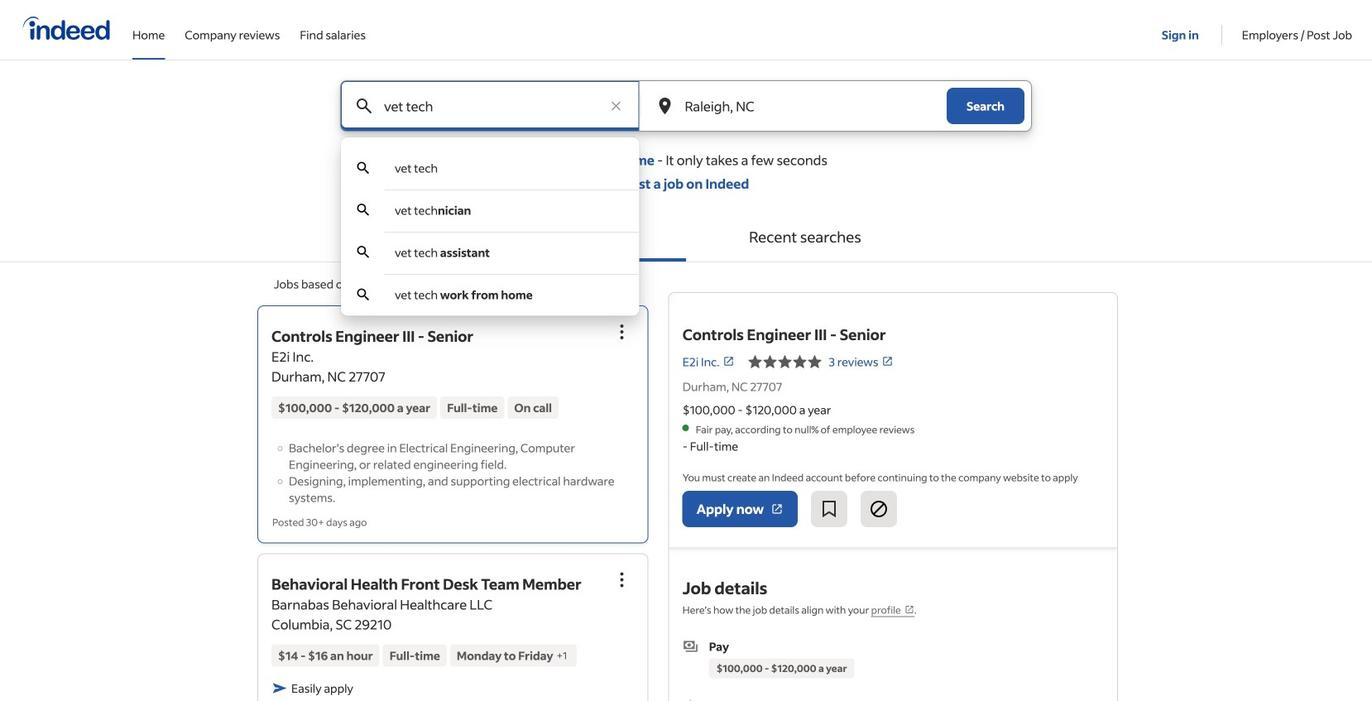 Task type: vqa. For each thing, say whether or not it's contained in the screenshot.
"E2i Inc. (opens in a new tab)" icon
yes



Task type: describe. For each thing, give the bounding box(es) containing it.
Edit location text field
[[682, 81, 914, 131]]

5 out of 5 stars. link to 3 reviews company ratings (opens in a new tab) image
[[882, 356, 894, 367]]

save this job image
[[820, 499, 839, 519]]

job preferences (opens in a new window) image
[[904, 605, 914, 615]]

vet tech element
[[395, 161, 438, 175]]

5 out of 5 stars image
[[748, 352, 822, 372]]

not interested image
[[869, 499, 889, 519]]



Task type: locate. For each thing, give the bounding box(es) containing it.
search suggestions list box
[[341, 147, 639, 316]]

job actions for behavioral health front desk team member is collapsed image
[[612, 570, 632, 590]]

search: Job title, keywords, or company text field
[[381, 81, 600, 131]]

job actions for controls engineer iii - senior is collapsed image
[[612, 322, 632, 342]]

main content
[[0, 80, 1372, 701]]

None search field
[[327, 80, 1045, 316]]

apply now (opens in a new tab) image
[[771, 502, 784, 516]]

clear what input image
[[608, 98, 624, 114]]

e2i inc. (opens in a new tab) image
[[723, 356, 735, 367]]

tab list
[[0, 212, 1372, 262]]



